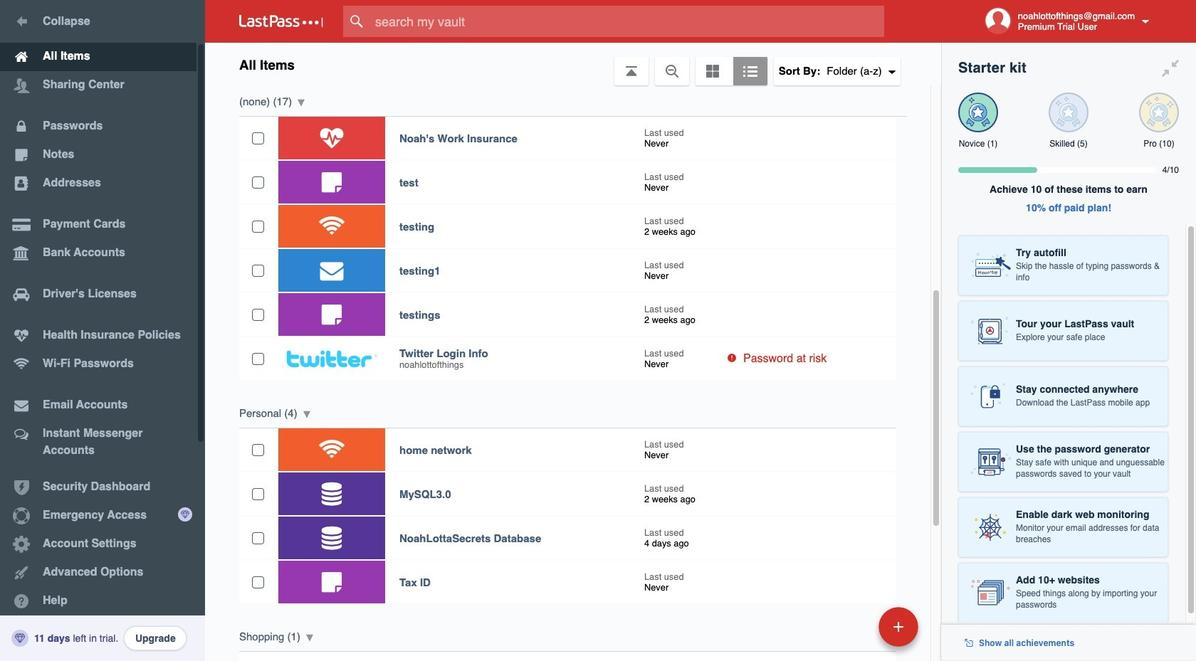 Task type: describe. For each thing, give the bounding box(es) containing it.
new item navigation
[[781, 603, 927, 662]]

lastpass image
[[239, 15, 323, 28]]

main navigation navigation
[[0, 0, 205, 662]]



Task type: locate. For each thing, give the bounding box(es) containing it.
new item element
[[781, 607, 924, 647]]

Search search field
[[343, 6, 912, 37]]

vault options navigation
[[205, 43, 942, 85]]

search my vault text field
[[343, 6, 912, 37]]



